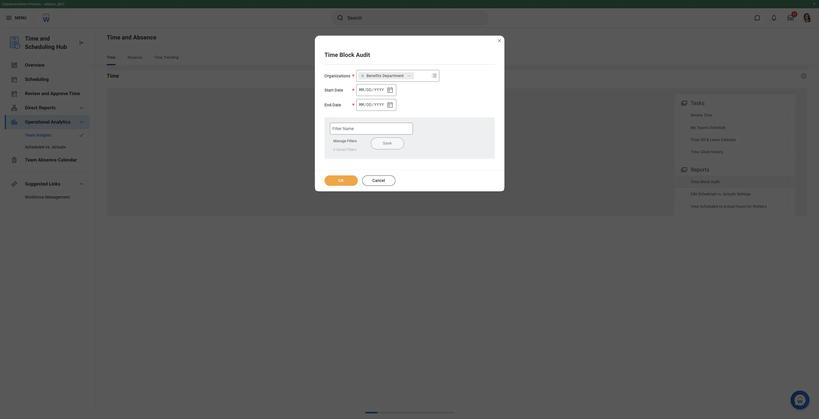 Task type: locate. For each thing, give the bounding box(es) containing it.
mm down x small image
[[359, 87, 364, 93]]

1 vertical spatial vs.
[[718, 192, 722, 196]]

calendar right leave
[[721, 138, 737, 142]]

absence down "scheduled vs. actuals" link
[[38, 157, 57, 163]]

calendar user solid image down dashboard image
[[11, 76, 18, 83]]

chevron right image for &
[[785, 136, 792, 141]]

audit inside list item
[[711, 180, 720, 184]]

1 chevron down small image from the top
[[78, 119, 85, 126]]

1 vertical spatial chevron down small image
[[78, 181, 85, 188]]

block
[[340, 51, 355, 58], [701, 180, 710, 184]]

my team's schedule
[[691, 125, 726, 130]]

chevron right image inside "my team's schedule" link
[[785, 123, 792, 129]]

block down reports
[[701, 180, 710, 184]]

actuals
[[52, 145, 66, 150], [723, 192, 736, 196]]

scheduled for edit
[[699, 192, 717, 196]]

and for approve
[[41, 91, 49, 96]]

mm / dd / yyyy down benefits
[[359, 87, 384, 93]]

team left "insights"
[[25, 133, 35, 138]]

chevron down small image up check icon
[[78, 119, 85, 126]]

vs. up vs
[[718, 192, 722, 196]]

calendar image down department
[[387, 87, 394, 94]]

team for team absence calendar
[[25, 157, 37, 163]]

0 vertical spatial mm
[[359, 87, 364, 93]]

0 vertical spatial mm / dd / yyyy
[[359, 87, 384, 93]]

filters up the 0 saved filters link at the left
[[347, 139, 357, 143]]

mm / dd / yyyy for end date
[[359, 102, 384, 107]]

2 mm / dd / yyyy from the top
[[359, 102, 384, 107]]

time trending
[[154, 55, 179, 60]]

scheduled down the team insights
[[25, 145, 44, 150]]

1 horizontal spatial vs.
[[718, 192, 722, 196]]

mm / dd / yyyy down start date group in the left of the page
[[359, 102, 384, 107]]

scheduling down overview
[[25, 77, 49, 82]]

1 list from the top
[[675, 109, 796, 158]]

tab list
[[101, 51, 814, 65]]

date right end
[[333, 103, 341, 107]]

ok button
[[325, 176, 358, 186]]

mm for start date
[[359, 87, 364, 93]]

2 mm from the top
[[359, 102, 364, 107]]

1 horizontal spatial calendar
[[721, 138, 737, 142]]

calendar image down start date group in the left of the page
[[387, 101, 394, 108]]

0 vertical spatial review
[[25, 91, 40, 96]]

yyyy
[[374, 87, 384, 93], [374, 102, 384, 107]]

mm down start date group in the left of the page
[[359, 102, 364, 107]]

review
[[25, 91, 40, 96], [691, 113, 703, 118]]

1 vertical spatial calendar user solid image
[[11, 90, 18, 97]]

list
[[675, 109, 796, 158], [675, 176, 796, 213]]

list for tasks
[[675, 109, 796, 158]]

chevron right image
[[785, 111, 792, 117], [785, 123, 792, 129], [785, 136, 792, 141], [785, 178, 792, 184]]

2 yyyy from the top
[[374, 102, 384, 107]]

2 calendar image from the top
[[387, 101, 394, 108]]

1 vertical spatial date
[[333, 103, 341, 107]]

chevron right image for schedule
[[785, 123, 792, 129]]

time block audit element
[[325, 51, 370, 58]]

dashboard image
[[11, 62, 18, 69]]

scheduling link
[[5, 72, 90, 87]]

review down tasks
[[691, 113, 703, 118]]

time block audit up the organizations
[[325, 51, 370, 58]]

0
[[334, 148, 336, 152]]

view scheduled vs actual hours for workers link
[[675, 200, 796, 213]]

my
[[691, 125, 696, 130]]

insights
[[36, 133, 51, 138]]

close view audit trail image
[[497, 38, 502, 43]]

0 vertical spatial date
[[335, 88, 343, 92]]

3 chevron right image from the top
[[785, 202, 792, 208]]

analytics
[[51, 119, 71, 125]]

chevron down small image for analytics
[[78, 119, 85, 126]]

and for absence
[[122, 34, 132, 41]]

2 scheduling from the top
[[25, 77, 49, 82]]

calendar image inside end date group
[[387, 101, 394, 108]]

calendar
[[721, 138, 737, 142], [58, 157, 77, 163]]

reports
[[691, 167, 710, 173]]

0 vertical spatial calendar image
[[387, 87, 394, 94]]

block up the organizations
[[340, 51, 355, 58]]

review time
[[691, 113, 713, 118]]

0 vertical spatial audit
[[356, 51, 370, 58]]

close environment banner image
[[813, 2, 817, 6]]

dd inside end date group
[[367, 102, 372, 107]]

absence up "time trending"
[[133, 34, 156, 41]]

0 horizontal spatial actuals
[[52, 145, 66, 150]]

benefits department element
[[367, 73, 404, 79]]

mm inside end date group
[[359, 102, 364, 107]]

0 vertical spatial yyyy
[[374, 87, 384, 93]]

workforce management link
[[5, 191, 90, 203]]

0 horizontal spatial review
[[25, 91, 40, 96]]

calendar user solid image
[[11, 76, 18, 83], [11, 90, 18, 97]]

1 vertical spatial filters
[[347, 148, 357, 152]]

yyyy for start date
[[374, 87, 384, 93]]

review inside navigation pane region
[[25, 91, 40, 96]]

2 chevron down small image from the top
[[78, 181, 85, 188]]

edit scheduled vs. actuals settings link
[[675, 188, 796, 200]]

calendar user solid image inside scheduling "link"
[[11, 76, 18, 83]]

2 chevron right image from the top
[[785, 123, 792, 129]]

dd for end date
[[367, 102, 372, 107]]

0 vertical spatial time block audit
[[325, 51, 370, 58]]

time inside time and scheduling hub
[[25, 35, 39, 42]]

1 horizontal spatial audit
[[711, 180, 720, 184]]

1 dd from the top
[[367, 87, 372, 93]]

vs. inside operational analytics element
[[45, 145, 51, 150]]

1 vertical spatial mm / dd / yyyy
[[359, 102, 384, 107]]

1 chevron right image from the top
[[785, 111, 792, 117]]

team
[[25, 133, 35, 138], [25, 157, 37, 163]]

actuals inside operational analytics element
[[52, 145, 66, 150]]

1 vertical spatial review
[[691, 113, 703, 118]]

chevron down small image right links
[[78, 181, 85, 188]]

1 vertical spatial team
[[25, 157, 37, 163]]

yyyy down start date group in the left of the page
[[374, 102, 384, 107]]

/
[[364, 87, 367, 93], [372, 87, 374, 93], [364, 102, 367, 107], [372, 102, 374, 107]]

1 vertical spatial absence
[[127, 55, 142, 60]]

calendar user solid image inside review and approve time link
[[11, 90, 18, 97]]

dd inside start date group
[[367, 87, 372, 93]]

2 team from the top
[[25, 157, 37, 163]]

3 chevron right image from the top
[[785, 136, 792, 141]]

scheduled left vs
[[700, 204, 718, 209]]

team inside operational analytics element
[[25, 133, 35, 138]]

audit up x small image
[[356, 51, 370, 58]]

implementation preview -   adeptai_dpt1 banner
[[0, 0, 820, 27]]

profile logan mcneil element
[[799, 11, 816, 24]]

dd down benefits
[[367, 87, 372, 93]]

1 vertical spatial actuals
[[723, 192, 736, 196]]

inbox large image
[[788, 15, 794, 21]]

chevron right image inside edit scheduled vs. actuals settings link
[[785, 190, 792, 196]]

notifications large image
[[772, 15, 778, 21]]

yyyy inside start date group
[[374, 87, 384, 93]]

0 vertical spatial scheduling
[[25, 43, 55, 50]]

mm
[[359, 87, 364, 93], [359, 102, 364, 107]]

start date group
[[356, 84, 397, 96]]

implementation preview -   adeptai_dpt1
[[2, 2, 65, 6]]

1 horizontal spatial time block audit
[[691, 180, 720, 184]]

0 vertical spatial chevron right image
[[785, 148, 792, 154]]

team absence calendar
[[25, 157, 77, 163]]

mm / dd / yyyy inside end date group
[[359, 102, 384, 107]]

chevron right image inside time block audit link
[[785, 178, 792, 184]]

0 horizontal spatial audit
[[356, 51, 370, 58]]

time block audit list item
[[675, 176, 796, 188]]

absence inside tab list
[[127, 55, 142, 60]]

2 calendar user solid image from the top
[[11, 90, 18, 97]]

adeptai_dpt1
[[44, 2, 65, 6]]

scheduled
[[25, 145, 44, 150], [699, 192, 717, 196], [700, 204, 718, 209]]

date for end date
[[333, 103, 341, 107]]

and for scheduling
[[40, 35, 50, 42]]

calendar user solid image up chart icon
[[11, 90, 18, 97]]

saved
[[336, 148, 346, 152]]

0 vertical spatial vs.
[[45, 145, 51, 150]]

4 chevron right image from the top
[[785, 178, 792, 184]]

1 vertical spatial scheduled
[[699, 192, 717, 196]]

scheduled inside operational analytics element
[[25, 145, 44, 150]]

scheduling inside "link"
[[25, 77, 49, 82]]

audit inside dialog
[[356, 51, 370, 58]]

chevron down small image
[[78, 119, 85, 126], [78, 181, 85, 188]]

2 chevron right image from the top
[[785, 190, 792, 196]]

actuals inside list
[[723, 192, 736, 196]]

1 vertical spatial audit
[[711, 180, 720, 184]]

date right "start"
[[335, 88, 343, 92]]

1 mm / dd / yyyy from the top
[[359, 87, 384, 93]]

yyyy inside end date group
[[374, 102, 384, 107]]

scheduled right "edit" at the top right
[[699, 192, 717, 196]]

time inside time off & leave calendar link
[[691, 138, 700, 142]]

time block audit
[[325, 51, 370, 58], [691, 180, 720, 184]]

chevron right image for settings
[[785, 190, 792, 196]]

time inside time clock history link
[[691, 150, 700, 154]]

2 vertical spatial absence
[[38, 157, 57, 163]]

dd down start date group in the left of the page
[[367, 102, 372, 107]]

0 vertical spatial dd
[[367, 87, 372, 93]]

view
[[691, 204, 700, 209]]

review down scheduling "link"
[[25, 91, 40, 96]]

scheduled vs. actuals
[[25, 145, 66, 150]]

audit up edit scheduled vs. actuals settings
[[711, 180, 720, 184]]

chevron right image for audit
[[785, 178, 792, 184]]

absence down time and absence
[[127, 55, 142, 60]]

trending
[[164, 55, 179, 60]]

2 vertical spatial scheduled
[[700, 204, 718, 209]]

1 mm from the top
[[359, 87, 364, 93]]

0 horizontal spatial calendar
[[58, 157, 77, 163]]

0 vertical spatial actuals
[[52, 145, 66, 150]]

dd
[[367, 87, 372, 93], [367, 102, 372, 107]]

review for review and approve time
[[25, 91, 40, 96]]

chevron right image inside time off & leave calendar link
[[785, 136, 792, 141]]

mm inside start date group
[[359, 87, 364, 93]]

time block audit down reports
[[691, 180, 720, 184]]

1 vertical spatial list
[[675, 176, 796, 213]]

off
[[701, 138, 706, 142]]

1 vertical spatial mm
[[359, 102, 364, 107]]

scheduling up overview
[[25, 43, 55, 50]]

team absence calendar link
[[5, 153, 90, 167]]

chart image
[[11, 119, 18, 126]]

calendar user solid image for scheduling
[[11, 76, 18, 83]]

1 team from the top
[[25, 133, 35, 138]]

1 horizontal spatial block
[[701, 180, 710, 184]]

1 vertical spatial calendar image
[[387, 101, 394, 108]]

vs. down team insights link
[[45, 145, 51, 150]]

review for review time
[[691, 113, 703, 118]]

0 horizontal spatial time block audit
[[325, 51, 370, 58]]

review time link
[[675, 109, 796, 121]]

0 vertical spatial scheduled
[[25, 145, 44, 150]]

review and approve time link
[[5, 87, 90, 101]]

time
[[107, 34, 120, 41], [25, 35, 39, 42], [325, 51, 338, 58], [107, 55, 116, 60], [154, 55, 163, 60], [107, 73, 119, 79], [69, 91, 80, 96], [704, 113, 713, 118], [691, 138, 700, 142], [691, 150, 700, 154], [691, 180, 700, 184]]

1 calendar user solid image from the top
[[11, 76, 18, 83]]

chevron right image inside view scheduled vs actual hours for workers link
[[785, 202, 792, 208]]

calendar down "scheduled vs. actuals" link
[[58, 157, 77, 163]]

calendar image
[[387, 87, 394, 94], [387, 101, 394, 108]]

benefits
[[367, 73, 382, 78]]

1 vertical spatial scheduling
[[25, 77, 49, 82]]

calendar image inside start date group
[[387, 87, 394, 94]]

1 vertical spatial block
[[701, 180, 710, 184]]

actuals up actual in the top right of the page
[[723, 192, 736, 196]]

1 scheduling from the top
[[25, 43, 55, 50]]

absence
[[133, 34, 156, 41], [127, 55, 142, 60], [38, 157, 57, 163]]

yyyy down benefits
[[374, 87, 384, 93]]

0 horizontal spatial block
[[340, 51, 355, 58]]

1 calendar image from the top
[[387, 87, 394, 94]]

vs.
[[45, 145, 51, 150], [718, 192, 722, 196]]

audit
[[356, 51, 370, 58], [711, 180, 720, 184]]

1 horizontal spatial review
[[691, 113, 703, 118]]

dd for start date
[[367, 87, 372, 93]]

team insights link
[[5, 129, 90, 141]]

0 vertical spatial block
[[340, 51, 355, 58]]

scheduled vs. actuals link
[[5, 141, 90, 153]]

scheduling
[[25, 43, 55, 50], [25, 77, 49, 82]]

filters right the saved
[[347, 148, 357, 152]]

1 vertical spatial chevron right image
[[785, 190, 792, 196]]

filters inside popup button
[[347, 148, 357, 152]]

search image
[[337, 14, 344, 21]]

overview link
[[5, 58, 90, 72]]

prompts image
[[431, 72, 438, 79]]

list containing time block audit
[[675, 176, 796, 213]]

1 yyyy from the top
[[374, 87, 384, 93]]

2 vertical spatial chevron right image
[[785, 202, 792, 208]]

0 vertical spatial team
[[25, 133, 35, 138]]

0 vertical spatial chevron down small image
[[78, 119, 85, 126]]

list containing review time
[[675, 109, 796, 158]]

0 vertical spatial filters
[[347, 139, 357, 143]]

list for reports
[[675, 176, 796, 213]]

0 vertical spatial list
[[675, 109, 796, 158]]

block inside list item
[[701, 180, 710, 184]]

chevron down small image for links
[[78, 181, 85, 188]]

mm / dd / yyyy inside start date group
[[359, 87, 384, 93]]

suggested links button
[[5, 177, 90, 191]]

filters
[[347, 139, 357, 143], [347, 148, 357, 152]]

actuals up the team absence calendar
[[52, 145, 66, 150]]

1 chevron right image from the top
[[785, 148, 792, 154]]

0 horizontal spatial vs.
[[45, 145, 51, 150]]

and
[[122, 34, 132, 41], [40, 35, 50, 42], [41, 91, 49, 96]]

date
[[335, 88, 343, 92], [333, 103, 341, 107]]

manage filters link
[[334, 139, 357, 143]]

-
[[42, 2, 43, 6]]

2 dd from the top
[[367, 102, 372, 107]]

1 vertical spatial yyyy
[[374, 102, 384, 107]]

chevron right image inside the 'review time' link
[[785, 111, 792, 117]]

chevron right image
[[785, 148, 792, 154], [785, 190, 792, 196], [785, 202, 792, 208]]

1 horizontal spatial actuals
[[723, 192, 736, 196]]

team right task timeoff icon on the left of page
[[25, 157, 37, 163]]

edit
[[691, 192, 698, 196]]

0 vertical spatial calendar user solid image
[[11, 76, 18, 83]]

1 vertical spatial time block audit
[[691, 180, 720, 184]]

2 list from the top
[[675, 176, 796, 213]]

and inside time and scheduling hub
[[40, 35, 50, 42]]

mm / dd / yyyy
[[359, 87, 384, 93], [359, 102, 384, 107]]

1 vertical spatial dd
[[367, 102, 372, 107]]

actual
[[724, 204, 735, 209]]

1 vertical spatial calendar
[[58, 157, 77, 163]]



Task type: vqa. For each thing, say whether or not it's contained in the screenshot.
banner
no



Task type: describe. For each thing, give the bounding box(es) containing it.
team's
[[697, 125, 709, 130]]

scheduled for view
[[700, 204, 718, 209]]

preview
[[28, 2, 41, 6]]

time off & leave calendar
[[691, 138, 737, 142]]

x small image
[[360, 73, 366, 79]]

time and absence
[[107, 34, 156, 41]]

department
[[383, 73, 404, 78]]

manage
[[334, 139, 346, 143]]

navigation pane region
[[0, 27, 95, 419]]

mm for end date
[[359, 102, 364, 107]]

mm / dd / yyyy for start date
[[359, 87, 384, 93]]

scheduling inside time and scheduling hub
[[25, 43, 55, 50]]

time inside review and approve time link
[[69, 91, 80, 96]]

hours
[[736, 204, 746, 209]]

block inside dialog
[[340, 51, 355, 58]]

history
[[711, 150, 724, 154]]

workers
[[753, 204, 767, 209]]

&
[[707, 138, 709, 142]]

leave
[[710, 138, 721, 142]]

cancel
[[373, 178, 385, 183]]

team insights
[[25, 133, 51, 138]]

time clock history link
[[675, 146, 796, 158]]

absence inside navigation pane region
[[38, 157, 57, 163]]

suggested
[[25, 181, 48, 187]]

suggested links
[[25, 181, 60, 187]]

start
[[325, 88, 334, 92]]

start date
[[325, 88, 343, 92]]

calendar image for end date
[[387, 101, 394, 108]]

links
[[49, 181, 60, 187]]

vs
[[719, 204, 723, 209]]

implementation
[[2, 2, 27, 6]]

calendar image for start date
[[387, 87, 394, 94]]

tasks
[[691, 100, 705, 106]]

time inside time block audit dialog
[[325, 51, 338, 58]]

Filter Name text field
[[330, 123, 413, 135]]

time off & leave calendar link
[[675, 134, 796, 146]]

team for team insights
[[25, 133, 35, 138]]

chevron right image inside time clock history link
[[785, 148, 792, 154]]

time block audit inside dialog
[[325, 51, 370, 58]]

calendar user solid image for review and approve time
[[11, 90, 18, 97]]

my team's schedule link
[[675, 121, 796, 134]]

chevron right image for hours
[[785, 202, 792, 208]]

time block audit inside list item
[[691, 180, 720, 184]]

calendar inside navigation pane region
[[58, 157, 77, 163]]

end
[[325, 103, 332, 107]]

clock
[[701, 150, 710, 154]]

time block audit dialog
[[315, 36, 505, 192]]

edit scheduled vs. actuals settings
[[691, 192, 751, 196]]

tab list containing time
[[101, 51, 814, 65]]

for
[[747, 204, 752, 209]]

0 saved filters
[[334, 148, 357, 152]]

time clock history
[[691, 150, 724, 154]]

workforce management
[[25, 195, 70, 200]]

0 vertical spatial calendar
[[721, 138, 737, 142]]

time inside time block audit link
[[691, 180, 700, 184]]

operational analytics
[[25, 119, 71, 125]]

view scheduled vs actual hours for workers
[[691, 204, 767, 209]]

ok
[[339, 178, 344, 183]]

check image
[[78, 132, 85, 138]]

organizations
[[325, 73, 351, 78]]

yyyy for end date
[[374, 102, 384, 107]]

management
[[45, 195, 70, 200]]

link image
[[11, 181, 18, 188]]

workforce
[[25, 195, 44, 200]]

operational analytics button
[[5, 115, 90, 129]]

menu group image
[[680, 99, 688, 107]]

0 saved filters button
[[330, 146, 359, 153]]

manage filters
[[334, 139, 357, 143]]

operational analytics element
[[5, 129, 90, 153]]

overview
[[25, 62, 45, 68]]

approve
[[50, 91, 68, 96]]

time block audit link
[[675, 176, 796, 188]]

menu group image
[[680, 165, 688, 173]]

related actions image
[[407, 74, 411, 78]]

transformation import image
[[78, 39, 85, 46]]

review and approve time
[[25, 91, 80, 96]]

date for start date
[[335, 88, 343, 92]]

configure this page image
[[801, 72, 808, 80]]

end date group
[[356, 99, 397, 111]]

benefits department, press delete to clear value. option
[[359, 72, 414, 79]]

time inside the 'review time' link
[[704, 113, 713, 118]]

0 saved filters link
[[334, 148, 357, 152]]

schedule
[[710, 125, 726, 130]]

hub
[[56, 43, 67, 50]]

time and scheduling hub
[[25, 35, 67, 50]]

task timeoff image
[[11, 157, 18, 164]]

0 vertical spatial absence
[[133, 34, 156, 41]]

cancel button
[[362, 176, 396, 186]]

settings
[[737, 192, 751, 196]]

benefits department
[[367, 73, 404, 78]]

end date
[[325, 103, 341, 107]]

time and scheduling hub element
[[25, 34, 73, 51]]

operational
[[25, 119, 50, 125]]



